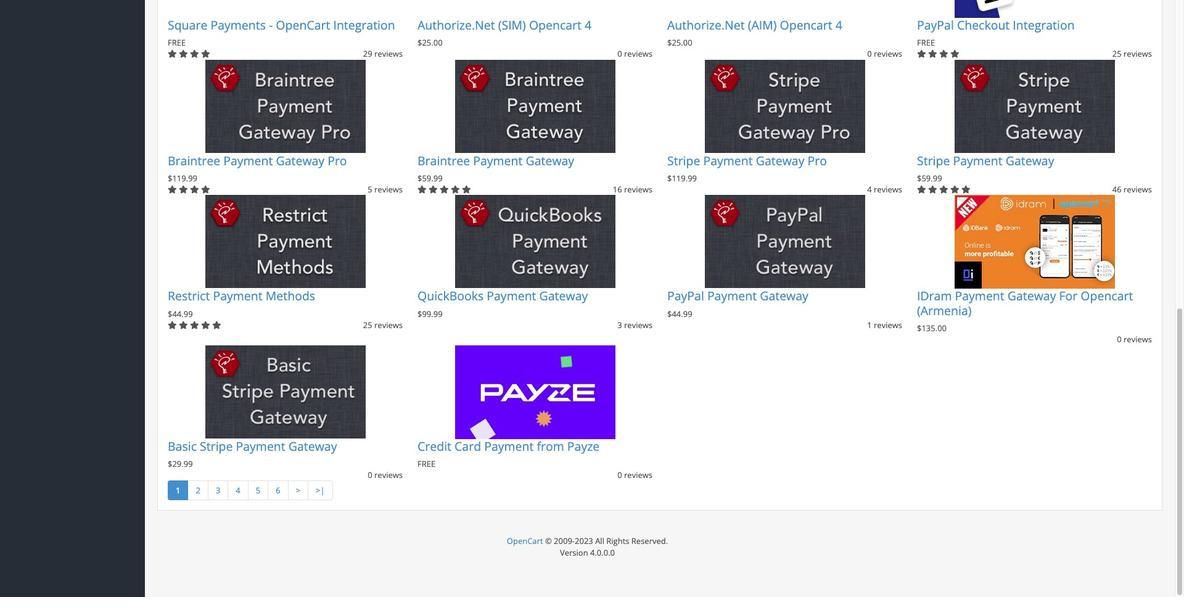 Task type: locate. For each thing, give the bounding box(es) containing it.
opencart right (aim)
[[780, 17, 833, 33]]

payment for stripe payment gateway
[[953, 152, 1003, 169]]

1 integration from the left
[[333, 17, 395, 33]]

free inside square payments - opencart integration free
[[168, 37, 186, 48]]

paypal inside paypal payment gateway $44.99
[[667, 288, 704, 304]]

reviews
[[374, 48, 403, 59], [624, 48, 653, 59], [874, 48, 903, 59], [1124, 48, 1152, 59], [374, 184, 403, 195], [624, 184, 653, 195], [874, 184, 903, 195], [1124, 184, 1152, 195], [374, 320, 403, 331], [624, 320, 653, 331], [874, 320, 903, 331], [1124, 334, 1152, 345], [374, 470, 403, 481], [624, 470, 653, 481]]

paypal inside the paypal checkout integration free
[[917, 17, 954, 33]]

0 vertical spatial paypal
[[917, 17, 954, 33]]

4 reviews
[[868, 184, 903, 195]]

all
[[595, 536, 605, 547]]

authorize.net inside the authorize.net (sim) opencart 4 $25.00
[[418, 17, 495, 33]]

pro inside braintree payment gateway pro $119.99
[[328, 152, 347, 169]]

0 horizontal spatial opencart
[[529, 17, 582, 33]]

>|
[[316, 485, 325, 496]]

0 horizontal spatial free
[[168, 37, 186, 48]]

0 vertical spatial 1
[[868, 320, 872, 331]]

1 horizontal spatial opencart
[[507, 536, 543, 547]]

1 horizontal spatial braintree
[[418, 152, 470, 169]]

stripe inside stripe payment gateway pro $119.99
[[667, 152, 700, 169]]

0 horizontal spatial 25
[[363, 320, 372, 331]]

braintree payment gateway pro $119.99
[[168, 152, 347, 184]]

authorize.net inside authorize.net (aim) opencart 4 $25.00
[[667, 17, 745, 33]]

0 horizontal spatial 5
[[256, 485, 260, 496]]

5 for 5
[[256, 485, 260, 496]]

$119.99 inside braintree payment gateway pro $119.99
[[168, 173, 197, 184]]

1 $59.99 from the left
[[418, 173, 443, 184]]

1 horizontal spatial $119.99
[[667, 173, 697, 184]]

$135.00
[[917, 323, 947, 334]]

star image
[[179, 50, 188, 58], [917, 50, 926, 58], [940, 50, 949, 58], [168, 186, 177, 194], [190, 186, 199, 194], [201, 186, 210, 194], [429, 186, 438, 194], [440, 186, 449, 194], [462, 186, 471, 194], [928, 186, 937, 194], [951, 186, 960, 194], [962, 186, 971, 194], [179, 321, 188, 329], [201, 321, 210, 329]]

opencart inside idram payment gateway for opencart (armenia) $135.00
[[1081, 288, 1134, 304]]

payment for braintree payment gateway pro
[[223, 152, 273, 169]]

stripe payment gateway pro $119.99
[[667, 152, 827, 184]]

gateway inside idram payment gateway for opencart (armenia) $135.00
[[1008, 288, 1056, 304]]

card
[[455, 438, 481, 454]]

stripe payment gateway $59.99
[[917, 152, 1055, 184]]

$44.99 for paypal
[[667, 308, 693, 319]]

restrict payment methods image
[[205, 195, 366, 289]]

2 pro from the left
[[808, 152, 827, 169]]

2 $59.99 from the left
[[917, 173, 942, 184]]

paypal for paypal payment gateway
[[667, 288, 704, 304]]

$44.99
[[168, 308, 193, 319], [667, 308, 693, 319]]

gateway for stripe payment gateway pro
[[756, 152, 805, 169]]

authorize.net
[[418, 17, 495, 33], [667, 17, 745, 33]]

1 pro from the left
[[328, 152, 347, 169]]

opencart for (sim)
[[529, 17, 582, 33]]

2 link
[[188, 481, 208, 501]]

restrict payment methods $44.99
[[168, 288, 315, 319]]

25 for methods
[[363, 320, 372, 331]]

paypal payment gateway image
[[705, 195, 865, 289]]

0 horizontal spatial braintree
[[168, 152, 220, 169]]

29
[[363, 48, 372, 59]]

1 horizontal spatial pro
[[808, 152, 827, 169]]

1 vertical spatial 25 reviews
[[363, 320, 403, 331]]

opencart right (sim)
[[529, 17, 582, 33]]

opencart
[[276, 17, 330, 33], [507, 536, 543, 547]]

gateway inside "stripe payment gateway $59.99"
[[1006, 152, 1055, 169]]

stripe inside basic stripe payment gateway $29.99
[[200, 438, 233, 454]]

$59.99 inside "stripe payment gateway $59.99"
[[917, 173, 942, 184]]

braintree payment gateway image
[[455, 60, 615, 153]]

gateway for idram payment gateway for opencart (armenia)
[[1008, 288, 1056, 304]]

1 horizontal spatial $44.99
[[667, 308, 693, 319]]

$119.99 for stripe
[[667, 173, 697, 184]]

quickbooks payment gateway image
[[455, 195, 615, 289]]

-
[[269, 17, 273, 33]]

0 vertical spatial 25 reviews
[[1113, 48, 1152, 59]]

1 horizontal spatial 25 reviews
[[1113, 48, 1152, 59]]

1 horizontal spatial paypal
[[917, 17, 954, 33]]

5
[[368, 184, 372, 195], [256, 485, 260, 496]]

opencart inside authorize.net (aim) opencart 4 $25.00
[[780, 17, 833, 33]]

3
[[618, 320, 622, 331], [216, 485, 220, 496]]

reviews inside credit card payment from payze free 0 reviews
[[624, 470, 653, 481]]

gateway for braintree payment gateway
[[526, 152, 574, 169]]

5 link
[[248, 481, 268, 501]]

opencart inside the authorize.net (sim) opencart 4 $25.00
[[529, 17, 582, 33]]

1 braintree from the left
[[168, 152, 220, 169]]

4 inside the authorize.net (sim) opencart 4 $25.00
[[585, 17, 592, 33]]

2 horizontal spatial opencart
[[1081, 288, 1134, 304]]

gateway for quickbooks payment gateway
[[540, 288, 588, 304]]

integration up 29
[[333, 17, 395, 33]]

2 braintree from the left
[[418, 152, 470, 169]]

1 $119.99 from the left
[[168, 173, 197, 184]]

$59.99
[[418, 173, 443, 184], [917, 173, 942, 184]]

authorize.net left (aim)
[[667, 17, 745, 33]]

braintree inside braintree payment gateway $59.99
[[418, 152, 470, 169]]

5 reviews
[[368, 184, 403, 195]]

payment inside braintree payment gateway pro $119.99
[[223, 152, 273, 169]]

1 vertical spatial opencart
[[507, 536, 543, 547]]

1 horizontal spatial opencart
[[780, 17, 833, 33]]

0 horizontal spatial $119.99
[[168, 173, 197, 184]]

braintree inside braintree payment gateway pro $119.99
[[168, 152, 220, 169]]

0 horizontal spatial opencart
[[276, 17, 330, 33]]

opencart right for
[[1081, 288, 1134, 304]]

2 $25.00 from the left
[[667, 37, 693, 48]]

25
[[1113, 48, 1122, 59], [363, 320, 372, 331]]

payment inside idram payment gateway for opencart (armenia) $135.00
[[955, 288, 1005, 304]]

0 horizontal spatial $59.99
[[418, 173, 443, 184]]

1 authorize.net from the left
[[418, 17, 495, 33]]

0 vertical spatial 3
[[618, 320, 622, 331]]

1 vertical spatial paypal
[[667, 288, 704, 304]]

free inside credit card payment from payze free 0 reviews
[[418, 458, 436, 469]]

stripe
[[667, 152, 700, 169], [917, 152, 950, 169], [200, 438, 233, 454]]

basic stripe payment gateway link
[[168, 438, 337, 454]]

1 vertical spatial 25
[[363, 320, 372, 331]]

25 reviews for paypal checkout integration
[[1113, 48, 1152, 59]]

0 horizontal spatial 3
[[216, 485, 220, 496]]

3 reviews
[[618, 320, 653, 331]]

payment inside paypal payment gateway $44.99
[[708, 288, 757, 304]]

1 vertical spatial 1
[[176, 485, 180, 496]]

1 horizontal spatial stripe
[[667, 152, 700, 169]]

pro
[[328, 152, 347, 169], [808, 152, 827, 169]]

payment for paypal payment gateway
[[708, 288, 757, 304]]

2
[[196, 485, 200, 496]]

pro for braintree payment gateway pro
[[328, 152, 347, 169]]

paypal payment gateway $44.99
[[667, 288, 809, 319]]

opencart left ©
[[507, 536, 543, 547]]

stripe payment gateway pro image
[[705, 60, 865, 153]]

version
[[560, 547, 588, 558]]

0
[[618, 48, 622, 59], [868, 48, 872, 59], [1117, 334, 1122, 345], [368, 470, 372, 481], [618, 470, 622, 481]]

4
[[585, 17, 592, 33], [836, 17, 843, 33], [868, 184, 872, 195], [236, 485, 240, 496]]

gateway inside braintree payment gateway $59.99
[[526, 152, 574, 169]]

payment inside "restrict payment methods $44.99"
[[213, 288, 263, 304]]

integration inside square payments - opencart integration free
[[333, 17, 395, 33]]

gateway for stripe payment gateway
[[1006, 152, 1055, 169]]

free for integration
[[168, 37, 186, 48]]

gateway inside braintree payment gateway pro $119.99
[[276, 152, 325, 169]]

gateway inside quickbooks payment gateway $99.99
[[540, 288, 588, 304]]

pro inside stripe payment gateway pro $119.99
[[808, 152, 827, 169]]

1 horizontal spatial 1
[[868, 320, 872, 331]]

2 $119.99 from the left
[[667, 173, 697, 184]]

payment inside stripe payment gateway pro $119.99
[[704, 152, 753, 169]]

0 vertical spatial 25
[[1113, 48, 1122, 59]]

0 horizontal spatial paypal
[[667, 288, 704, 304]]

gateway inside paypal payment gateway $44.99
[[760, 288, 809, 304]]

$44.99 inside paypal payment gateway $44.99
[[667, 308, 693, 319]]

0 reviews
[[618, 48, 653, 59], [868, 48, 903, 59], [1117, 334, 1152, 345], [368, 470, 403, 481]]

idram
[[917, 288, 952, 304]]

opencart right -
[[276, 17, 330, 33]]

braintree payment gateway pro link
[[168, 152, 347, 169]]

1 horizontal spatial $59.99
[[917, 173, 942, 184]]

reviews for braintree payment gateway
[[624, 184, 653, 195]]

1 horizontal spatial $25.00
[[667, 37, 693, 48]]

$25.00
[[418, 37, 443, 48], [667, 37, 693, 48]]

for
[[1060, 288, 1078, 304]]

star image
[[168, 50, 177, 58], [190, 50, 199, 58], [201, 50, 210, 58], [928, 50, 937, 58], [951, 50, 960, 58], [179, 186, 188, 194], [418, 186, 427, 194], [451, 186, 460, 194], [917, 186, 926, 194], [940, 186, 949, 194], [168, 321, 177, 329], [190, 321, 199, 329], [212, 321, 221, 329]]

restrict
[[168, 288, 210, 304]]

payment
[[223, 152, 273, 169], [473, 152, 523, 169], [704, 152, 753, 169], [953, 152, 1003, 169], [213, 288, 263, 304], [487, 288, 536, 304], [708, 288, 757, 304], [955, 288, 1005, 304], [236, 438, 286, 454], [484, 438, 534, 454]]

3 for 3 reviews
[[618, 320, 622, 331]]

gateway inside stripe payment gateway pro $119.99
[[756, 152, 805, 169]]

payment inside "stripe payment gateway $59.99"
[[953, 152, 1003, 169]]

payment inside braintree payment gateway $59.99
[[473, 152, 523, 169]]

0 horizontal spatial integration
[[333, 17, 395, 33]]

$44.99 inside "restrict payment methods $44.99"
[[168, 308, 193, 319]]

0 horizontal spatial 1
[[176, 485, 180, 496]]

0 horizontal spatial stripe
[[200, 438, 233, 454]]

2023
[[575, 536, 593, 547]]

4 link
[[228, 481, 248, 501]]

> link
[[288, 481, 308, 501]]

25 reviews
[[1113, 48, 1152, 59], [363, 320, 403, 331]]

authorize.net (aim) opencart 4 link
[[667, 17, 843, 33]]

$25.00 inside the authorize.net (sim) opencart 4 $25.00
[[418, 37, 443, 48]]

integration
[[333, 17, 395, 33], [1013, 17, 1075, 33]]

2 $44.99 from the left
[[667, 308, 693, 319]]

0 horizontal spatial pro
[[328, 152, 347, 169]]

0 vertical spatial 5
[[368, 184, 372, 195]]

free
[[168, 37, 186, 48], [917, 37, 935, 48], [418, 458, 436, 469]]

1 horizontal spatial 25
[[1113, 48, 1122, 59]]

reviews for stripe payment gateway pro
[[874, 184, 903, 195]]

$119.99 for braintree
[[168, 173, 197, 184]]

1 vertical spatial 3
[[216, 485, 220, 496]]

0 horizontal spatial 25 reviews
[[363, 320, 403, 331]]

1 horizontal spatial integration
[[1013, 17, 1075, 33]]

reviews for paypal payment gateway
[[874, 320, 903, 331]]

1
[[868, 320, 872, 331], [176, 485, 180, 496]]

stripe inside "stripe payment gateway $59.99"
[[917, 152, 950, 169]]

2 integration from the left
[[1013, 17, 1075, 33]]

payment for quickbooks payment gateway
[[487, 288, 536, 304]]

0 inside credit card payment from payze free 0 reviews
[[618, 470, 622, 481]]

1 horizontal spatial 5
[[368, 184, 372, 195]]

$44.99 down "paypal payment gateway" link
[[667, 308, 693, 319]]

0 horizontal spatial $25.00
[[418, 37, 443, 48]]

0 horizontal spatial authorize.net
[[418, 17, 495, 33]]

0 vertical spatial opencart
[[276, 17, 330, 33]]

1 $44.99 from the left
[[168, 308, 193, 319]]

(armenia)
[[917, 302, 972, 319]]

1 horizontal spatial authorize.net
[[667, 17, 745, 33]]

$25.00 inside authorize.net (aim) opencart 4 $25.00
[[667, 37, 693, 48]]

paypal for paypal checkout integration
[[917, 17, 954, 33]]

braintree
[[168, 152, 220, 169], [418, 152, 470, 169]]

reviews for paypal checkout integration
[[1124, 48, 1152, 59]]

$119.99 inside stripe payment gateway pro $119.99
[[667, 173, 697, 184]]

$44.99 down restrict
[[168, 308, 193, 319]]

0 horizontal spatial $44.99
[[168, 308, 193, 319]]

integration right checkout
[[1013, 17, 1075, 33]]

1 $25.00 from the left
[[418, 37, 443, 48]]

payment inside basic stripe payment gateway $29.99
[[236, 438, 286, 454]]

3 inside the '3' "link"
[[216, 485, 220, 496]]

paypal
[[917, 17, 954, 33], [667, 288, 704, 304]]

2 horizontal spatial stripe
[[917, 152, 950, 169]]

payment inside quickbooks payment gateway $99.99
[[487, 288, 536, 304]]

$119.99
[[168, 173, 197, 184], [667, 173, 697, 184]]

$25.00 for authorize.net (sim) opencart 4
[[418, 37, 443, 48]]

2 authorize.net from the left
[[667, 17, 745, 33]]

authorize.net left (sim)
[[418, 17, 495, 33]]

idram payment gateway for opencart (armenia) link
[[917, 288, 1134, 319]]

$29.99
[[168, 458, 193, 469]]

$59.99 inside braintree payment gateway $59.99
[[418, 173, 443, 184]]

opencart
[[529, 17, 582, 33], [780, 17, 833, 33], [1081, 288, 1134, 304]]

4.0.0.0
[[590, 547, 615, 558]]

2 horizontal spatial free
[[917, 37, 935, 48]]

1 horizontal spatial 3
[[618, 320, 622, 331]]

1 vertical spatial 5
[[256, 485, 260, 496]]

payment for restrict payment methods
[[213, 288, 263, 304]]

1 horizontal spatial free
[[418, 458, 436, 469]]

4 inside authorize.net (aim) opencart 4 $25.00
[[836, 17, 843, 33]]

gateway
[[276, 152, 325, 169], [526, 152, 574, 169], [756, 152, 805, 169], [1006, 152, 1055, 169], [540, 288, 588, 304], [760, 288, 809, 304], [1008, 288, 1056, 304], [289, 438, 337, 454]]

reviews for idram payment gateway for opencart (armenia)
[[1124, 334, 1152, 345]]



Task type: vqa. For each thing, say whether or not it's contained in the screenshot.
the '(1'
no



Task type: describe. For each thing, give the bounding box(es) containing it.
©
[[545, 536, 552, 547]]

>
[[296, 485, 300, 496]]

gateway inside basic stripe payment gateway $29.99
[[289, 438, 337, 454]]

basic stripe payment gateway image
[[205, 345, 366, 439]]

methods
[[266, 288, 315, 304]]

rights
[[607, 536, 630, 547]]

(sim)
[[498, 17, 526, 33]]

stripe for stripe payment gateway pro
[[667, 152, 700, 169]]

checkout
[[957, 17, 1010, 33]]

46 reviews
[[1113, 184, 1152, 195]]

$59.99 for stripe
[[917, 173, 942, 184]]

reviews for stripe payment gateway
[[1124, 184, 1152, 195]]

braintree payment gateway link
[[418, 152, 574, 169]]

>| link
[[308, 481, 333, 501]]

5 for 5 reviews
[[368, 184, 372, 195]]

payment inside credit card payment from payze free 0 reviews
[[484, 438, 534, 454]]

stripe for stripe payment gateway
[[917, 152, 950, 169]]

payment for idram payment gateway for opencart (armenia)
[[955, 288, 1005, 304]]

paypal checkout integration free
[[917, 17, 1075, 48]]

stripe payment gateway image
[[955, 60, 1115, 153]]

16 reviews
[[613, 184, 653, 195]]

idram payment gateway for opencart (armenia) image
[[955, 195, 1115, 289]]

3 for 3
[[216, 485, 220, 496]]

idram payment gateway for opencart (armenia) $135.00
[[917, 288, 1134, 334]]

basic stripe payment gateway $29.99
[[168, 438, 337, 469]]

paypal payment gateway link
[[667, 288, 809, 304]]

authorize.net (sim) opencart 4 link
[[418, 17, 592, 33]]

opencart inside square payments - opencart integration free
[[276, 17, 330, 33]]

6 link
[[268, 481, 288, 501]]

credit card payment from payze free 0 reviews
[[418, 438, 653, 481]]

1 reviews
[[868, 320, 903, 331]]

pro for stripe payment gateway pro
[[808, 152, 827, 169]]

paypal checkout integration link
[[917, 17, 1075, 33]]

stripe payment gateway link
[[917, 152, 1055, 169]]

quickbooks
[[418, 288, 484, 304]]

authorize.net (aim) opencart 4 $25.00
[[667, 17, 843, 48]]

$59.99 for braintree
[[418, 173, 443, 184]]

opencart inside opencart © 2009-2023 all rights reserved. version 4.0.0.0
[[507, 536, 543, 547]]

braintree payment gateway $59.99
[[418, 152, 574, 184]]

integration inside the paypal checkout integration free
[[1013, 17, 1075, 33]]

payze
[[567, 438, 600, 454]]

reserved.
[[632, 536, 668, 547]]

square payments - opencart integration link
[[168, 17, 395, 33]]

payments
[[211, 17, 266, 33]]

opencart © 2009-2023 all rights reserved. version 4.0.0.0
[[507, 536, 668, 558]]

basic
[[168, 438, 197, 454]]

braintree payment gateway pro image
[[205, 60, 366, 153]]

reviews for basic stripe payment gateway
[[374, 470, 403, 481]]

reviews for restrict payment methods
[[374, 320, 403, 331]]

16
[[613, 184, 622, 195]]

6
[[276, 485, 280, 496]]

authorize.net for authorize.net (sim) opencart 4
[[418, 17, 495, 33]]

restrict payment methods link
[[168, 288, 315, 304]]

free inside the paypal checkout integration free
[[917, 37, 935, 48]]

square
[[168, 17, 207, 33]]

1 for 1
[[176, 485, 180, 496]]

$25.00 for authorize.net (aim) opencart 4
[[667, 37, 693, 48]]

(aim)
[[748, 17, 777, 33]]

1 for 1 reviews
[[868, 320, 872, 331]]

authorize.net for authorize.net (aim) opencart 4
[[667, 17, 745, 33]]

29 reviews
[[363, 48, 403, 59]]

payment for braintree payment gateway
[[473, 152, 523, 169]]

opencart for (aim)
[[780, 17, 833, 33]]

$44.99 for restrict
[[168, 308, 193, 319]]

square payments - opencart integration free
[[168, 17, 395, 48]]

2009-
[[554, 536, 575, 547]]

quickbooks payment gateway $99.99
[[418, 288, 588, 319]]

25 reviews for restrict payment methods
[[363, 320, 403, 331]]

free for payze
[[418, 458, 436, 469]]

credit
[[418, 438, 452, 454]]

quickbooks payment gateway link
[[418, 288, 588, 304]]

braintree for braintree payment gateway pro
[[168, 152, 220, 169]]

paypal checkout integration image
[[955, 0, 1115, 18]]

reviews for quickbooks payment gateway
[[624, 320, 653, 331]]

payment for stripe payment gateway pro
[[704, 152, 753, 169]]

stripe payment gateway pro link
[[667, 152, 827, 169]]

credit card payment from payze image
[[455, 345, 615, 439]]

from
[[537, 438, 564, 454]]

3 link
[[208, 481, 228, 501]]

reviews for braintree payment gateway pro
[[374, 184, 403, 195]]

25 for integration
[[1113, 48, 1122, 59]]

opencart link
[[507, 536, 543, 547]]

gateway for paypal payment gateway
[[760, 288, 809, 304]]

braintree for braintree payment gateway
[[418, 152, 470, 169]]

credit card payment from payze link
[[418, 438, 600, 454]]

authorize.net (sim) opencart 4 $25.00
[[418, 17, 592, 48]]

46
[[1113, 184, 1122, 195]]

gateway for braintree payment gateway pro
[[276, 152, 325, 169]]

$99.99
[[418, 308, 443, 319]]



